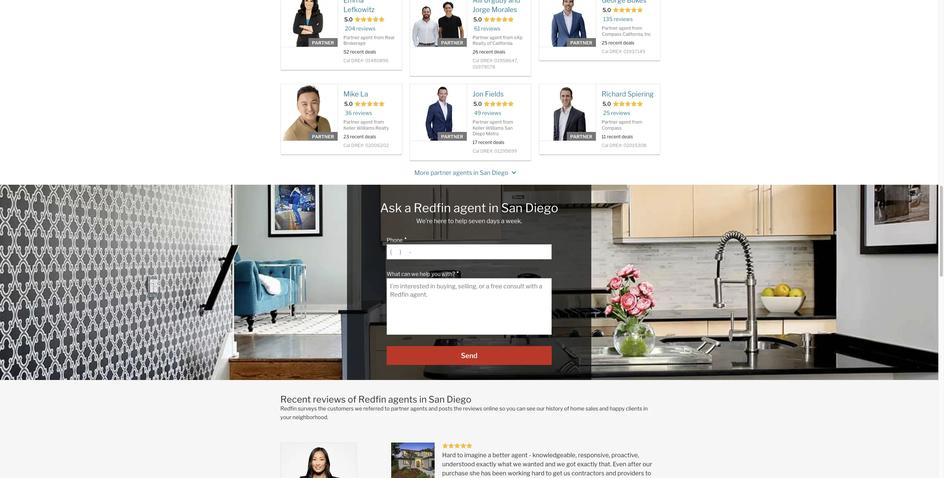 Task type: locate. For each thing, give the bounding box(es) containing it.
partner inside 36 reviews partner agent from keller williams realty 23 recent deals cal dre#: 02006202
[[344, 119, 360, 125]]

partner inside recent reviews of redfin agents in san diego redfin surveys the customers we referred to partner agents and posts the reviews online so you can see our history of home sales and happy clients in your neighborhood.
[[391, 406, 409, 412]]

partner agent from
[[344, 35, 385, 40], [473, 35, 514, 40]]

diego inside recent reviews of redfin agents in san diego redfin surveys the customers we referred to partner agents and posts the reviews online so you can see our history of home sales and happy clients in your neighborhood.
[[447, 395, 472, 406]]

rating 5 out of 5 element down jon fields link
[[484, 101, 514, 109]]

reviews up real brokerage on the top left of the page
[[356, 25, 376, 32]]

0 horizontal spatial you
[[432, 271, 441, 278]]

1 vertical spatial our
[[643, 462, 652, 469]]

compass inside 25 reviews partner agent from compass 11 recent deals cal dre#: 02015308
[[602, 125, 622, 131]]

you inside recent reviews of redfin agents in san diego redfin surveys the customers we referred to partner agents and posts the reviews online so you can see our history of home sales and happy clients in your neighborhood.
[[507, 406, 516, 412]]

redfin
[[414, 201, 451, 216], [358, 395, 386, 406], [280, 406, 297, 412]]

0 vertical spatial our
[[537, 406, 545, 412]]

rating 5 out of 5 element up 204 reviews
[[355, 16, 385, 24]]

0 horizontal spatial our
[[537, 406, 545, 412]]

2 williams from the left
[[486, 125, 504, 131]]

reviews right 61
[[481, 25, 501, 32]]

cal down 11 at right top
[[602, 143, 609, 148]]

hard
[[442, 453, 456, 460]]

exactly
[[476, 462, 497, 469], [577, 462, 598, 469]]

she
[[470, 471, 480, 478]]

partner agent from down 61 reviews link
[[473, 35, 514, 40]]

been
[[492, 471, 507, 478]]

rating 5 out of 5 element down mike la link
[[355, 101, 385, 109]]

even
[[613, 462, 627, 469]]

san diego real estate agent mike la image
[[281, 84, 337, 141]]

2 compass from the top
[[602, 125, 622, 131]]

cal inside 36 reviews partner agent from keller williams realty 23 recent deals cal dre#: 02006202
[[344, 143, 350, 148]]

dre#: inside 49 reviews partner agent from keller williams san diego metro 17 recent deals cal dre#: 01295699
[[480, 149, 493, 154]]

of for realty
[[487, 41, 492, 46]]

reviews for 135
[[614, 16, 633, 22]]

california,
[[623, 31, 644, 37]]

5.0 inside alli urguby and jorge morales 5.0
[[473, 16, 482, 23]]

0 vertical spatial compass
[[602, 31, 622, 37]]

2 partner agent from from the left
[[473, 35, 514, 40]]

reviews for 25
[[611, 110, 630, 116]]

25 down 135
[[602, 40, 608, 46]]

partner agent from down the 204 reviews "link"
[[344, 35, 385, 40]]

realty up "02006202"
[[376, 125, 389, 131]]

2 vertical spatial of
[[564, 406, 569, 412]]

1 the from the left
[[318, 406, 326, 412]]

diego
[[473, 131, 485, 137], [492, 170, 508, 177], [525, 201, 558, 216], [447, 395, 472, 406]]

can right the what
[[401, 271, 410, 278]]

agent down 25 reviews link
[[619, 119, 631, 125]]

0 horizontal spatial can
[[401, 271, 410, 278]]

1 horizontal spatial a
[[488, 453, 491, 460]]

recent right 23
[[350, 134, 364, 140]]

11
[[602, 134, 606, 140]]

dre#: down metro on the right top
[[480, 149, 493, 154]]

deals up 02015308
[[622, 134, 633, 140]]

36 reviews link
[[345, 110, 372, 117]]

of up 26 recent deals
[[487, 41, 492, 46]]

2 horizontal spatial a
[[501, 218, 505, 225]]

0 vertical spatial 25
[[602, 40, 608, 46]]

emma lefkowitz link
[[344, 0, 396, 15]]

from inside 25 reviews partner agent from compass 11 recent deals cal dre#: 02015308
[[632, 119, 642, 125]]

keller down 49
[[473, 125, 485, 131]]

the right posts
[[454, 406, 462, 412]]

1 horizontal spatial our
[[643, 462, 652, 469]]

williams for la
[[357, 125, 375, 131]]

deals down metro on the right top
[[493, 140, 505, 146]]

1 exactly from the left
[[476, 462, 497, 469]]

-
[[529, 453, 531, 460]]

cal down 17
[[473, 149, 479, 154]]

from for 36
[[374, 119, 384, 125]]

cal inside 25 reviews partner agent from compass 11 recent deals cal dre#: 02015308
[[602, 143, 609, 148]]

5.0 up 36
[[344, 101, 353, 107]]

keller inside 49 reviews partner agent from keller williams san diego metro 17 recent deals cal dre#: 01295699
[[473, 125, 485, 131]]

0 horizontal spatial williams
[[357, 125, 375, 131]]

agent down 36 reviews "link" at the top left of page
[[361, 119, 373, 125]]

deals up "02006202"
[[365, 134, 376, 140]]

a right ask
[[405, 201, 411, 216]]

compass for 135
[[602, 31, 622, 37]]

rating 5 out of 5 element
[[613, 7, 643, 14], [355, 16, 385, 24], [484, 16, 514, 24], [355, 101, 385, 109], [484, 101, 514, 109], [613, 101, 643, 109]]

0 horizontal spatial of
[[348, 395, 357, 406]]

from down jon fields link
[[503, 119, 513, 125]]

diego inside 49 reviews partner agent from keller williams san diego metro 17 recent deals cal dre#: 01295699
[[473, 131, 485, 137]]

williams inside 36 reviews partner agent from keller williams realty 23 recent deals cal dre#: 02006202
[[357, 125, 375, 131]]

recent inside 25 reviews partner agent from compass 11 recent deals cal dre#: 02015308
[[607, 134, 621, 140]]

5.0
[[603, 7, 611, 13], [344, 16, 353, 23], [473, 16, 482, 23], [344, 101, 353, 107], [473, 101, 482, 107], [603, 101, 611, 107]]

you left with?
[[432, 271, 441, 278]]

1 partner agent from from the left
[[344, 35, 385, 40]]

deals inside 36 reviews partner agent from keller williams realty 23 recent deals cal dre#: 02006202
[[365, 134, 376, 140]]

2 exactly from the left
[[577, 462, 598, 469]]

dre#:
[[610, 49, 623, 54], [351, 58, 364, 64], [480, 58, 493, 64], [351, 143, 364, 148], [610, 143, 623, 148], [480, 149, 493, 154]]

cal dre#: 01480896
[[344, 58, 389, 64]]

and
[[509, 0, 520, 4], [429, 406, 438, 412], [600, 406, 609, 412], [545, 462, 556, 469], [606, 471, 616, 478]]

from inside 49 reviews partner agent from keller williams san diego metro 17 recent deals cal dre#: 01295699
[[503, 119, 513, 125]]

1 horizontal spatial can
[[517, 406, 526, 412]]

0 vertical spatial partner
[[431, 170, 452, 177]]

the up neighborhood. at the left bottom of page
[[318, 406, 326, 412]]

you right "so"
[[507, 406, 516, 412]]

1 horizontal spatial redfin
[[358, 395, 386, 406]]

mike la 5.0
[[344, 90, 368, 107]]

1 vertical spatial you
[[507, 406, 516, 412]]

hard to imagine a better agent - knowledgeable, responsive, proactive, understood exactly what we wanted and we got exactly that. even after our purchase she has been working hard to get us contractors and providers 
[[442, 453, 658, 479]]

metro
[[486, 131, 499, 137]]

williams inside 49 reviews partner agent from keller williams san diego metro 17 recent deals cal dre#: 01295699
[[486, 125, 504, 131]]

0 horizontal spatial realty
[[376, 125, 389, 131]]

keller inside 36 reviews partner agent from keller williams realty 23 recent deals cal dre#: 02006202
[[344, 125, 356, 131]]

1 vertical spatial compass
[[602, 125, 622, 131]]

from inside 135 reviews partner agent from compass california, inc 25 recent deals cal dre#: 01937149
[[632, 25, 642, 31]]

help left seven
[[455, 218, 467, 225]]

exactly up contractors
[[577, 462, 598, 469]]

to
[[448, 218, 454, 225], [385, 406, 390, 412], [457, 453, 463, 460], [546, 471, 552, 478]]

26
[[473, 49, 478, 55]]

reviews inside 135 reviews partner agent from compass california, inc 25 recent deals cal dre#: 01937149
[[614, 16, 633, 22]]

reviews inside 49 reviews partner agent from keller williams san diego metro 17 recent deals cal dre#: 01295699
[[482, 110, 501, 116]]

week.
[[506, 218, 522, 225]]

0 horizontal spatial partner
[[391, 406, 409, 412]]

agent up seven
[[454, 201, 486, 216]]

recent right 17
[[479, 140, 492, 146]]

5.0 up 135
[[603, 7, 611, 13]]

cal inside 49 reviews partner agent from keller williams san diego metro 17 recent deals cal dre#: 01295699
[[473, 149, 479, 154]]

agent up california
[[490, 35, 502, 40]]

rating 5 out of 5 element down richard spiering link
[[613, 101, 643, 109]]

0 vertical spatial of
[[487, 41, 492, 46]]

reviews up customers
[[313, 395, 346, 406]]

of left home
[[564, 406, 569, 412]]

agent up california,
[[619, 25, 631, 31]]

customers
[[327, 406, 354, 412]]

we left referred
[[355, 406, 362, 412]]

1 vertical spatial a
[[501, 218, 505, 225]]

0 horizontal spatial keller
[[344, 125, 356, 131]]

0 vertical spatial help
[[455, 218, 467, 225]]

partner
[[602, 25, 618, 31], [344, 35, 360, 40], [473, 35, 489, 40], [312, 40, 334, 46], [441, 40, 463, 46], [570, 40, 592, 46], [344, 119, 360, 125], [473, 119, 489, 125], [602, 119, 618, 125], [312, 134, 334, 140], [441, 134, 463, 140], [570, 134, 592, 140]]

can
[[401, 271, 410, 278], [517, 406, 526, 412]]

reviews right 49
[[482, 110, 501, 116]]

5.0 for jon fields
[[473, 101, 482, 107]]

recent down the brokerage
[[350, 49, 364, 55]]

compass
[[602, 31, 622, 37], [602, 125, 622, 131]]

deals up 'cal dre#: 01480896'
[[365, 49, 376, 55]]

1 vertical spatial partner
[[391, 406, 409, 412]]

what can we help you with?. required field. element
[[387, 267, 548, 279]]

partner agent from for emma lefkowitz
[[344, 35, 385, 40]]

1 horizontal spatial of
[[487, 41, 492, 46]]

1 horizontal spatial you
[[507, 406, 516, 412]]

compass up 11 at right top
[[602, 125, 622, 131]]

agent
[[619, 25, 631, 31], [361, 35, 373, 40], [490, 35, 502, 40], [361, 119, 373, 125], [490, 119, 502, 125], [619, 119, 631, 125], [454, 201, 486, 216], [511, 453, 528, 460]]

0 horizontal spatial exactly
[[476, 462, 497, 469]]

dre#: inside 25 reviews partner agent from compass 11 recent deals cal dre#: 02015308
[[610, 143, 623, 148]]

0 vertical spatial a
[[405, 201, 411, 216]]

5.0 up 61
[[473, 16, 482, 23]]

san diego real estate agent alli urguby and jorge morales image
[[410, 0, 467, 47]]

san inside 49 reviews partner agent from keller williams san diego metro 17 recent deals cal dre#: 01295699
[[505, 125, 513, 131]]

ask a redfin agent in san diego we're here to help seven days a week.
[[380, 201, 558, 225]]

agent inside hard to imagine a better agent - knowledgeable, responsive, proactive, understood exactly what we wanted and we got exactly that. even after our purchase she has been working hard to get us contractors and providers
[[511, 453, 528, 460]]

01480896
[[365, 58, 389, 64]]

a
[[405, 201, 411, 216], [501, 218, 505, 225], [488, 453, 491, 460]]

us
[[564, 471, 570, 478]]

cal dre#:
[[473, 58, 494, 64]]

purchase
[[442, 471, 468, 478]]

to right here
[[448, 218, 454, 225]]

1 horizontal spatial the
[[454, 406, 462, 412]]

partner right more
[[431, 170, 452, 177]]

realty inside 36 reviews partner agent from keller williams realty 23 recent deals cal dre#: 02006202
[[376, 125, 389, 131]]

5.0 up the 204
[[344, 16, 353, 23]]

cal down 26
[[473, 58, 479, 64]]

dre#: inside 36 reviews partner agent from keller williams realty 23 recent deals cal dre#: 02006202
[[351, 143, 364, 148]]

reviews right 135
[[614, 16, 633, 22]]

rating 5 out of 5 element down morales
[[484, 16, 514, 24]]

2 vertical spatial a
[[488, 453, 491, 460]]

send button
[[387, 347, 552, 366]]

1 horizontal spatial keller
[[473, 125, 485, 131]]

fields
[[485, 90, 504, 98]]

san inside recent reviews of redfin agents in san diego redfin surveys the customers we referred to partner agents and posts the reviews online so you can see our history of home sales and happy clients in your neighborhood.
[[429, 395, 445, 406]]

agent left the -
[[511, 453, 528, 460]]

1 horizontal spatial partner agent from
[[473, 35, 514, 40]]

we up the get in the right bottom of the page
[[557, 462, 565, 469]]

2 horizontal spatial redfin
[[414, 201, 451, 216]]

reviews inside "link"
[[356, 25, 376, 32]]

that.
[[599, 462, 612, 469]]

to right referred
[[385, 406, 390, 412]]

williams up metro on the right top
[[486, 125, 504, 131]]

to inside recent reviews of redfin agents in san diego redfin surveys the customers we referred to partner agents and posts the reviews online so you can see our history of home sales and happy clients in your neighborhood.
[[385, 406, 390, 412]]

rating 5 out of 5 element for richard spiering
[[613, 101, 643, 109]]

of
[[487, 41, 492, 46], [348, 395, 357, 406], [564, 406, 569, 412]]

reviews
[[614, 16, 633, 22], [356, 25, 376, 32], [481, 25, 501, 32], [353, 110, 372, 116], [482, 110, 501, 116], [611, 110, 630, 116], [313, 395, 346, 406], [463, 406, 482, 412]]

1 vertical spatial 25
[[603, 110, 610, 116]]

jorge
[[473, 6, 490, 14]]

reviews inside 36 reviews partner agent from keller williams realty 23 recent deals cal dre#: 02006202
[[353, 110, 372, 116]]

1 vertical spatial realty
[[376, 125, 389, 131]]

a right days
[[501, 218, 505, 225]]

mike
[[344, 90, 359, 98]]

imagine
[[464, 453, 487, 460]]

0 vertical spatial agents
[[453, 170, 472, 177]]

dre#: left "02006202"
[[351, 143, 364, 148]]

reviews inside 25 reviews partner agent from compass 11 recent deals cal dre#: 02015308
[[611, 110, 630, 116]]

1 vertical spatial of
[[348, 395, 357, 406]]

dre#: left 01937149
[[610, 49, 623, 54]]

realty up 26
[[473, 41, 486, 46]]

cal down 23
[[344, 143, 350, 148]]

deals down california,
[[623, 40, 635, 46]]

5.0 up 49
[[473, 101, 482, 107]]

0 horizontal spatial partner agent from
[[344, 35, 385, 40]]

25 down richard
[[603, 110, 610, 116]]

keller
[[344, 125, 356, 131], [473, 125, 485, 131]]

jon fields 5.0
[[473, 90, 504, 107]]

williams for fields
[[486, 125, 504, 131]]

our right the after
[[643, 462, 652, 469]]

proactive,
[[612, 453, 639, 460]]

1 horizontal spatial williams
[[486, 125, 504, 131]]

redfin up here
[[414, 201, 451, 216]]

204
[[345, 25, 355, 32]]

compass down 135
[[602, 31, 622, 37]]

and down that.
[[606, 471, 616, 478]]

can inside recent reviews of redfin agents in san diego redfin surveys the customers we referred to partner agents and posts the reviews online so you can see our history of home sales and happy clients in your neighborhood.
[[517, 406, 526, 412]]

agent down 49 reviews 'link'
[[490, 119, 502, 125]]

exactly up has
[[476, 462, 497, 469]]

the
[[318, 406, 326, 412], [454, 406, 462, 412]]

rating 5 out of 5 element up the 135 reviews link
[[613, 7, 643, 14]]

agent inside 25 reviews partner agent from compass 11 recent deals cal dre#: 02015308
[[619, 119, 631, 125]]

36
[[345, 110, 352, 116]]

5.0 inside emma lefkowitz 5.0
[[344, 16, 353, 23]]

from inside 36 reviews partner agent from keller williams realty 23 recent deals cal dre#: 02006202
[[374, 119, 384, 125]]

richard
[[602, 90, 626, 98]]

recent right 11 at right top
[[607, 134, 621, 140]]

our right see
[[537, 406, 545, 412]]

1 keller from the left
[[344, 125, 356, 131]]

dre#: left 02015308
[[610, 143, 623, 148]]

reviews down richard spiering 5.0
[[611, 110, 630, 116]]

recent down the 135 reviews link
[[609, 40, 622, 46]]

rating 5 out of 5 element for jon fields
[[484, 101, 514, 109]]

5.0 down richard
[[603, 101, 611, 107]]

cal left 01937149
[[602, 49, 609, 54]]

get
[[553, 471, 562, 478]]

recent inside 49 reviews partner agent from keller williams san diego metro 17 recent deals cal dre#: 01295699
[[479, 140, 492, 146]]

partner agent from for alli urguby and jorge morales
[[473, 35, 514, 40]]

san diego real estate agent jodie lee image
[[281, 444, 356, 479]]

we right the what
[[411, 271, 419, 278]]

1 vertical spatial can
[[517, 406, 526, 412]]

got
[[566, 462, 576, 469]]

0 vertical spatial realty
[[473, 41, 486, 46]]

a left better
[[488, 453, 491, 460]]

1 williams from the left
[[357, 125, 375, 131]]

0 horizontal spatial redfin
[[280, 406, 297, 412]]

from up 02015308
[[632, 119, 642, 125]]

what
[[498, 462, 512, 469]]

reviews for 61
[[481, 25, 501, 32]]

0 vertical spatial redfin
[[414, 201, 451, 216]]

1 horizontal spatial exactly
[[577, 462, 598, 469]]

with?
[[442, 271, 455, 278]]

deals down california
[[494, 49, 505, 55]]

we inside what can we help you with?. required field. element
[[411, 271, 419, 278]]

5.0 inside jon fields 5.0
[[473, 101, 482, 107]]

of inside the "exp realty of california"
[[487, 41, 492, 46]]

what
[[387, 271, 400, 278]]

to left the get in the right bottom of the page
[[546, 471, 552, 478]]

0 vertical spatial you
[[432, 271, 441, 278]]

2 horizontal spatial of
[[564, 406, 569, 412]]

keller up 23
[[344, 125, 356, 131]]

1 compass from the top
[[602, 31, 622, 37]]

0 horizontal spatial the
[[318, 406, 326, 412]]

2 keller from the left
[[473, 125, 485, 131]]

What can we help you with? text field
[[390, 283, 548, 324]]

25 reviews link
[[603, 110, 630, 117]]

1 horizontal spatial help
[[455, 218, 467, 225]]

recent inside 135 reviews partner agent from compass california, inc 25 recent deals cal dre#: 01937149
[[609, 40, 622, 46]]

25
[[602, 40, 608, 46], [603, 110, 610, 116]]

5.0 inside the 'mike la 5.0'
[[344, 101, 353, 107]]

Phone telephone field
[[390, 249, 548, 256]]

0 vertical spatial can
[[401, 271, 410, 278]]

williams down 36 reviews "link" at the top left of page
[[357, 125, 375, 131]]

partner right referred
[[391, 406, 409, 412]]

so
[[500, 406, 505, 412]]

we
[[411, 271, 419, 278], [355, 406, 362, 412], [513, 462, 521, 469], [557, 462, 565, 469]]

and up morales
[[509, 0, 520, 4]]

5.0 inside richard spiering 5.0
[[603, 101, 611, 107]]

reviews left online
[[463, 406, 482, 412]]

1 horizontal spatial realty
[[473, 41, 486, 46]]

compass inside 135 reviews partner agent from compass california, inc 25 recent deals cal dre#: 01937149
[[602, 31, 622, 37]]

0 horizontal spatial help
[[420, 271, 430, 278]]

01937149
[[624, 49, 645, 54]]

recent up cal dre#:
[[479, 49, 493, 55]]

partner inside 49 reviews partner agent from keller williams san diego metro 17 recent deals cal dre#: 01295699
[[473, 119, 489, 125]]

redfin up your
[[280, 406, 297, 412]]

can left see
[[517, 406, 526, 412]]

reviews right 36
[[353, 110, 372, 116]]

from up "02006202"
[[374, 119, 384, 125]]

ask
[[380, 201, 402, 216]]

1 vertical spatial redfin
[[358, 395, 386, 406]]

realty
[[473, 41, 486, 46], [376, 125, 389, 131]]



Task type: vqa. For each thing, say whether or not it's contained in the screenshot.


Task type: describe. For each thing, give the bounding box(es) containing it.
and inside alli urguby and jorge morales 5.0
[[509, 0, 520, 4]]

agent inside ask a redfin agent in san diego we're here to help seven days a week.
[[454, 201, 486, 216]]

alli urguby and jorge morales 5.0
[[473, 0, 520, 23]]

see
[[527, 406, 536, 412]]

rating 5 out of 5 element for mike la
[[355, 101, 385, 109]]

keller for mike
[[344, 125, 356, 131]]

after
[[628, 462, 642, 469]]

36 reviews partner agent from keller williams realty 23 recent deals cal dre#: 02006202
[[344, 110, 389, 148]]

california
[[493, 41, 513, 46]]

jon
[[473, 90, 484, 98]]

rating 5.0 out of 5 element
[[442, 444, 473, 451]]

urguby
[[484, 0, 507, 4]]

49
[[474, 110, 481, 116]]

to inside ask a redfin agent in san diego we're here to help seven days a week.
[[448, 218, 454, 225]]

mike la link
[[344, 90, 396, 99]]

from for 135
[[632, 25, 642, 31]]

inc
[[645, 31, 651, 37]]

rating 5 out of 5 element for alli urguby and jorge morales
[[484, 16, 514, 24]]

of for reviews
[[348, 395, 357, 406]]

5.0 for emma lefkowitz
[[344, 16, 353, 23]]

redfin inside ask a redfin agent in san diego we're here to help seven days a week.
[[414, 201, 451, 216]]

more partner agents in san diego
[[415, 170, 510, 177]]

1 vertical spatial agents
[[388, 395, 417, 406]]

we inside recent reviews of redfin agents in san diego redfin surveys the customers we referred to partner agents and posts the reviews online so you can see our history of home sales and happy clients in your neighborhood.
[[355, 406, 362, 412]]

agent down the 204 reviews "link"
[[361, 35, 373, 40]]

compass for 25
[[602, 125, 622, 131]]

reviews for 36
[[353, 110, 372, 116]]

a inside hard to imagine a better agent - knowledgeable, responsive, proactive, understood exactly what we wanted and we got exactly that. even after our purchase she has been working hard to get us contractors and providers
[[488, 453, 491, 460]]

cal inside 135 reviews partner agent from compass california, inc 25 recent deals cal dre#: 01937149
[[602, 49, 609, 54]]

from for 49
[[503, 119, 513, 125]]

san inside ask a redfin agent in san diego we're here to help seven days a week.
[[501, 201, 523, 216]]

more
[[415, 170, 429, 177]]

working
[[508, 471, 531, 478]]

5.0 for mike la
[[344, 101, 353, 107]]

2 vertical spatial redfin
[[280, 406, 297, 412]]

online
[[483, 406, 498, 412]]

san diego real estate agent emma lefkowitz image
[[281, 0, 337, 47]]

phone
[[387, 237, 403, 244]]

02015308
[[624, 143, 647, 148]]

partner inside 135 reviews partner agent from compass california, inc 25 recent deals cal dre#: 01937149
[[602, 25, 618, 31]]

1 vertical spatial help
[[420, 271, 430, 278]]

brokerage
[[344, 41, 366, 46]]

135 reviews partner agent from compass california, inc 25 recent deals cal dre#: 01937149
[[602, 16, 651, 54]]

52
[[344, 49, 349, 55]]

history
[[546, 406, 563, 412]]

sales
[[586, 406, 598, 412]]

jon fields link
[[473, 90, 525, 99]]

agent inside 49 reviews partner agent from keller williams san diego metro 17 recent deals cal dre#: 01295699
[[490, 119, 502, 125]]

2 the from the left
[[454, 406, 462, 412]]

01979078
[[473, 64, 495, 70]]

52 recent deals
[[344, 49, 376, 55]]

deals inside 49 reviews partner agent from keller williams san diego metro 17 recent deals cal dre#: 01295699
[[493, 140, 505, 146]]

01958647, 01979078
[[473, 58, 518, 70]]

morales
[[492, 6, 517, 14]]

richard spiering 5.0
[[602, 90, 654, 107]]

neighborhood.
[[293, 415, 328, 421]]

135 reviews link
[[603, 15, 633, 23]]

wanted
[[523, 462, 544, 469]]

seven
[[469, 218, 485, 225]]

dre#: down '52 recent deals'
[[351, 58, 364, 64]]

referred
[[363, 406, 384, 412]]

happy
[[610, 406, 625, 412]]

from for 25
[[632, 119, 642, 125]]

alli urguby and jorge morales link
[[473, 0, 525, 15]]

agent inside 36 reviews partner agent from keller williams realty 23 recent deals cal dre#: 02006202
[[361, 119, 373, 125]]

0 horizontal spatial a
[[405, 201, 411, 216]]

here
[[434, 218, 447, 225]]

from up california
[[503, 35, 513, 40]]

61 reviews link
[[474, 25, 501, 32]]

and left posts
[[429, 406, 438, 412]]

better
[[493, 453, 510, 460]]

lefkowitz
[[344, 6, 375, 14]]

to up understood on the bottom of the page
[[457, 453, 463, 460]]

deals inside 25 reviews partner agent from compass 11 recent deals cal dre#: 02015308
[[622, 134, 633, 140]]

surveys
[[298, 406, 317, 412]]

posts
[[439, 406, 453, 412]]

our inside recent reviews of redfin agents in san diego redfin surveys the customers we referred to partner agents and posts the reviews online so you can see our history of home sales and happy clients in your neighborhood.
[[537, 406, 545, 412]]

home
[[570, 406, 585, 412]]

reviews for recent
[[313, 395, 346, 406]]

25 inside 25 reviews partner agent from compass 11 recent deals cal dre#: 02015308
[[603, 110, 610, 116]]

san diego real estate agent jon fields image
[[410, 84, 467, 141]]

23
[[344, 134, 349, 140]]

204 reviews link
[[345, 25, 376, 32]]

richard spiering link
[[602, 90, 654, 99]]

17
[[473, 140, 478, 146]]

diego inside ask a redfin agent in san diego we're here to help seven days a week.
[[525, 201, 558, 216]]

realty inside the "exp realty of california"
[[473, 41, 486, 46]]

25 inside 135 reviews partner agent from compass california, inc 25 recent deals cal dre#: 01937149
[[602, 40, 608, 46]]

providers
[[618, 471, 644, 478]]

hard
[[532, 471, 545, 478]]

emma
[[344, 0, 364, 4]]

has
[[481, 471, 491, 478]]

clients
[[626, 406, 642, 412]]

recent reviews of redfin agents in san diego redfin surveys the customers we referred to partner agents and posts the reviews online so you can see our history of home sales and happy clients in your neighborhood.
[[280, 395, 648, 421]]

cal down the 52
[[344, 58, 350, 64]]

recent
[[280, 395, 311, 406]]

understood
[[442, 462, 475, 469]]

real brokerage
[[344, 35, 394, 46]]

your
[[280, 415, 292, 421]]

in inside ask a redfin agent in san diego we're here to help seven days a week.
[[489, 201, 499, 216]]

knowledgeable,
[[533, 453, 577, 460]]

la
[[360, 90, 368, 98]]

exp
[[514, 35, 523, 40]]

agent inside 135 reviews partner agent from compass california, inc 25 recent deals cal dre#: 01937149
[[619, 25, 631, 31]]

02006202
[[365, 143, 389, 148]]

1 horizontal spatial partner
[[431, 170, 452, 177]]

2 vertical spatial agents
[[410, 406, 427, 412]]

135
[[603, 16, 613, 22]]

our inside hard to imagine a better agent - knowledgeable, responsive, proactive, understood exactly what we wanted and we got exactly that. even after our purchase she has been working hard to get us contractors and providers
[[643, 462, 652, 469]]

01295699
[[494, 149, 517, 154]]

reviews for 204
[[356, 25, 376, 32]]

what can we help you with?
[[387, 271, 455, 278]]

49 reviews link
[[474, 110, 501, 117]]

san diego real estate agent george bukes image
[[539, 0, 596, 47]]

and right sales
[[600, 406, 609, 412]]

real
[[385, 35, 394, 40]]

reviews for 49
[[482, 110, 501, 116]]

we're
[[416, 218, 433, 225]]

and down 'knowledgeable,' at the right bottom
[[545, 462, 556, 469]]

partner inside 25 reviews partner agent from compass 11 recent deals cal dre#: 02015308
[[602, 119, 618, 125]]

5.0 for richard spiering
[[603, 101, 611, 107]]

exp realty of california
[[473, 35, 523, 46]]

from left real
[[374, 35, 384, 40]]

rating 5 out of 5 element for emma lefkowitz
[[355, 16, 385, 24]]

days
[[487, 218, 500, 225]]

deals inside 135 reviews partner agent from compass california, inc 25 recent deals cal dre#: 01937149
[[623, 40, 635, 46]]

49 reviews partner agent from keller williams san diego metro 17 recent deals cal dre#: 01295699
[[473, 110, 517, 154]]

204 reviews
[[345, 25, 376, 32]]

alli
[[473, 0, 483, 4]]

dre#: inside 135 reviews partner agent from compass california, inc 25 recent deals cal dre#: 01937149
[[610, 49, 623, 54]]

phone. required field. element
[[387, 233, 548, 245]]

help inside ask a redfin agent in san diego we're here to help seven days a week.
[[455, 218, 467, 225]]

emma lefkowitz 5.0
[[344, 0, 375, 23]]

26 recent deals
[[473, 49, 505, 55]]

keller for jon
[[473, 125, 485, 131]]

dre#: up 01979078
[[480, 58, 493, 64]]

we up the working
[[513, 462, 521, 469]]

61
[[474, 25, 480, 32]]

san diego real estate agent richard spiering image
[[539, 84, 596, 141]]

recent inside 36 reviews partner agent from keller williams realty 23 recent deals cal dre#: 02006202
[[350, 134, 364, 140]]



